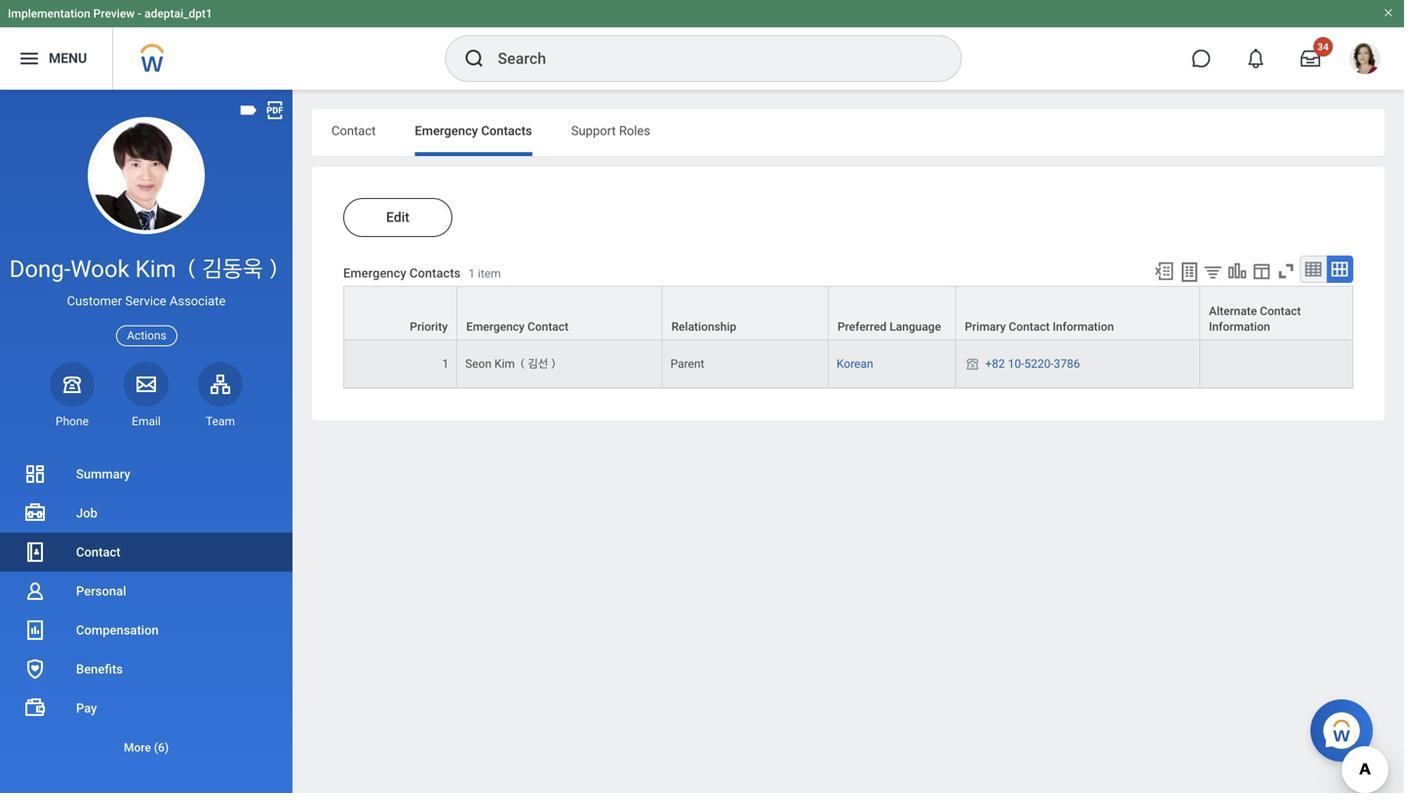 Task type: vqa. For each thing, say whether or not it's contained in the screenshot.
Configure icon
no



Task type: describe. For each thing, give the bounding box(es) containing it.
benefits image
[[23, 658, 47, 681]]

contact image
[[23, 540, 47, 564]]

compensation image
[[23, 619, 47, 642]]

primary contact information button
[[957, 287, 1200, 340]]

support
[[571, 123, 616, 138]]

preview
[[93, 7, 135, 20]]

primary
[[965, 320, 1006, 334]]

benefits link
[[0, 650, 293, 689]]

menu
[[49, 50, 87, 66]]

relationship button
[[663, 287, 828, 340]]

phone dong-wook kim （김동욱） element
[[50, 414, 95, 429]]

（김동욱）
[[182, 255, 283, 283]]

Search Workday  search field
[[498, 37, 921, 80]]

contact up edit button
[[332, 123, 376, 138]]

job image
[[23, 501, 47, 525]]

click to view/edit grid preferences image
[[1252, 260, 1273, 282]]

notifications large image
[[1247, 49, 1266, 68]]

seon kim （김선） element
[[466, 353, 559, 371]]

actions
[[127, 329, 167, 343]]

export to excel image
[[1154, 260, 1176, 282]]

10-
[[1009, 357, 1025, 371]]

parent
[[671, 357, 705, 371]]

close environment banner image
[[1383, 7, 1395, 19]]

contact for alternate contact information
[[1261, 304, 1302, 318]]

item
[[478, 267, 501, 280]]

edit button
[[343, 198, 453, 237]]

fullscreen image
[[1276, 260, 1298, 282]]

emergency for emergency contacts 1 item
[[343, 266, 407, 280]]

34
[[1318, 41, 1329, 53]]

actions button
[[116, 325, 177, 346]]

email
[[132, 414, 161, 428]]

row for support roles
[[343, 341, 1354, 388]]

email dong-wook kim （김동욱） element
[[124, 414, 169, 429]]

seon
[[466, 357, 492, 371]]

alternate contact information
[[1210, 304, 1302, 334]]

email button
[[124, 362, 169, 429]]

more (6) button
[[0, 736, 293, 760]]

relationship
[[672, 320, 737, 334]]

emergency for emergency contact
[[467, 320, 525, 334]]

view worker - expand/collapse chart image
[[1227, 260, 1249, 282]]

information for alternate contact information
[[1210, 320, 1271, 334]]

-
[[138, 7, 142, 20]]

1 vertical spatial 1
[[442, 357, 449, 371]]

expand table image
[[1331, 260, 1350, 279]]

table image
[[1304, 260, 1324, 279]]

more
[[124, 741, 151, 755]]

parent element
[[671, 353, 705, 371]]

+82 10-5220-3786
[[986, 357, 1081, 371]]

edit
[[386, 209, 410, 225]]

preferred language button
[[829, 287, 956, 340]]

summary link
[[0, 455, 293, 494]]

emergency for emergency contacts
[[415, 123, 478, 138]]

3786
[[1054, 357, 1081, 371]]

kim inside navigation pane region
[[135, 255, 176, 283]]

service
[[125, 294, 167, 308]]

korean link
[[837, 353, 874, 371]]

5220-
[[1025, 357, 1054, 371]]

customer service associate
[[67, 294, 226, 308]]

benefits
[[76, 662, 123, 677]]

tab list containing contact
[[312, 109, 1385, 156]]

customer
[[67, 294, 122, 308]]

pay link
[[0, 689, 293, 728]]

contacts for emergency contacts
[[481, 123, 532, 138]]

information for primary contact information
[[1053, 320, 1115, 334]]

+82
[[986, 357, 1006, 371]]

kim inside seon kim （김선） element
[[495, 357, 515, 371]]

phone button
[[50, 362, 95, 429]]

job link
[[0, 494, 293, 533]]



Task type: locate. For each thing, give the bounding box(es) containing it.
0 horizontal spatial phone image
[[59, 372, 86, 396]]

menu button
[[0, 27, 112, 90]]

1
[[469, 267, 475, 280], [442, 357, 449, 371]]

1 horizontal spatial kim
[[495, 357, 515, 371]]

+82 10-5220-3786 link
[[986, 353, 1081, 371]]

justify image
[[18, 47, 41, 70]]

wook
[[71, 255, 130, 283]]

profile logan mcneil image
[[1350, 43, 1381, 78]]

search image
[[463, 47, 486, 70]]

contacts down search image
[[481, 123, 532, 138]]

contact for primary contact information
[[1009, 320, 1050, 334]]

priority button
[[344, 287, 457, 340]]

phone image inside popup button
[[59, 372, 86, 396]]

（김선）
[[518, 357, 559, 371]]

team
[[206, 414, 235, 428]]

emergency contact
[[467, 320, 569, 334]]

personal
[[76, 584, 126, 599]]

contact
[[332, 123, 376, 138], [1261, 304, 1302, 318], [528, 320, 569, 334], [1009, 320, 1050, 334], [76, 545, 121, 560]]

0 vertical spatial emergency
[[415, 123, 478, 138]]

dong-
[[9, 255, 71, 283]]

view printable version (pdf) image
[[264, 100, 286, 121]]

emergency down search image
[[415, 123, 478, 138]]

0 vertical spatial contacts
[[481, 123, 532, 138]]

personal link
[[0, 572, 293, 611]]

1 vertical spatial contacts
[[410, 266, 461, 280]]

information down alternate
[[1210, 320, 1271, 334]]

implementation
[[8, 7, 90, 20]]

alternate contact information button
[[1201, 287, 1353, 340]]

phone image
[[964, 356, 982, 372], [59, 372, 86, 396]]

contact up +82 10-5220-3786 link
[[1009, 320, 1050, 334]]

2 row from the top
[[343, 341, 1354, 388]]

information inside alternate contact information
[[1210, 320, 1271, 334]]

kim
[[135, 255, 176, 283], [495, 357, 515, 371]]

preferred
[[838, 320, 887, 334]]

contact down fullscreen image
[[1261, 304, 1302, 318]]

contact inside alternate contact information
[[1261, 304, 1302, 318]]

export to worksheets image
[[1179, 260, 1202, 284]]

kim up customer service associate
[[135, 255, 176, 283]]

contact link
[[0, 533, 293, 572]]

1 information from the left
[[1053, 320, 1115, 334]]

2 information from the left
[[1210, 320, 1271, 334]]

tag image
[[238, 100, 260, 121]]

list containing summary
[[0, 455, 293, 767]]

roles
[[619, 123, 651, 138]]

2 vertical spatial emergency
[[467, 320, 525, 334]]

row
[[343, 286, 1354, 341], [343, 341, 1354, 388]]

1 row from the top
[[343, 286, 1354, 341]]

contact inside list
[[76, 545, 121, 560]]

1 horizontal spatial contacts
[[481, 123, 532, 138]]

contact inside popup button
[[1009, 320, 1050, 334]]

contacts
[[481, 123, 532, 138], [410, 266, 461, 280]]

menu banner
[[0, 0, 1405, 90]]

emergency up priority popup button at the top left of page
[[343, 266, 407, 280]]

pay image
[[23, 697, 47, 720]]

summary
[[76, 467, 130, 481]]

row containing 1
[[343, 341, 1354, 388]]

associate
[[170, 294, 226, 308]]

korean
[[837, 357, 874, 371]]

compensation link
[[0, 611, 293, 650]]

1 vertical spatial emergency
[[343, 266, 407, 280]]

job
[[76, 506, 98, 520]]

team link
[[198, 362, 243, 429]]

kim right seon
[[495, 357, 515, 371]]

phone
[[56, 414, 89, 428]]

row up korean link
[[343, 286, 1354, 341]]

alternate
[[1210, 304, 1258, 318]]

cell
[[1201, 341, 1354, 388]]

summary image
[[23, 462, 47, 486]]

view team image
[[209, 372, 232, 396]]

seon kim （김선）
[[466, 357, 559, 371]]

compensation
[[76, 623, 159, 638]]

0 horizontal spatial 1
[[442, 357, 449, 371]]

1 left the item
[[469, 267, 475, 280]]

toolbar
[[1145, 256, 1354, 286]]

emergency contacts 1 item
[[343, 266, 501, 280]]

emergency contacts
[[415, 123, 532, 138]]

row down preferred
[[343, 341, 1354, 388]]

1 horizontal spatial phone image
[[964, 356, 982, 372]]

0 horizontal spatial information
[[1053, 320, 1115, 334]]

emergency
[[415, 123, 478, 138], [343, 266, 407, 280], [467, 320, 525, 334]]

team dong-wook kim （김동욱） element
[[198, 414, 243, 429]]

phone image left +82 at the top right of the page
[[964, 356, 982, 372]]

row for dong-wook kim （김동욱）
[[343, 286, 1354, 341]]

contact for emergency contact
[[528, 320, 569, 334]]

0 vertical spatial 1
[[469, 267, 475, 280]]

preferred language
[[838, 320, 942, 334]]

1 inside emergency contacts 1 item
[[469, 267, 475, 280]]

contacts up priority popup button at the top left of page
[[410, 266, 461, 280]]

row containing alternate contact information
[[343, 286, 1354, 341]]

contacts for emergency contacts 1 item
[[410, 266, 461, 280]]

0 horizontal spatial kim
[[135, 255, 176, 283]]

mail image
[[135, 372, 158, 396]]

tab list
[[312, 109, 1385, 156]]

navigation pane region
[[0, 90, 293, 793]]

more (6)
[[124, 741, 169, 755]]

language
[[890, 320, 942, 334]]

list
[[0, 455, 293, 767]]

1 left seon
[[442, 357, 449, 371]]

1 horizontal spatial 1
[[469, 267, 475, 280]]

implementation preview -   adeptai_dpt1
[[8, 7, 213, 20]]

phone image up phone
[[59, 372, 86, 396]]

0 vertical spatial kim
[[135, 255, 176, 283]]

contact up personal
[[76, 545, 121, 560]]

adeptai_dpt1
[[144, 7, 213, 20]]

information up 3786
[[1053, 320, 1115, 334]]

emergency inside the emergency contact popup button
[[467, 320, 525, 334]]

information inside popup button
[[1053, 320, 1115, 334]]

select to filter grid data image
[[1203, 261, 1224, 282]]

(6)
[[154, 741, 169, 755]]

emergency inside tab list
[[415, 123, 478, 138]]

34 button
[[1290, 37, 1334, 80]]

pay
[[76, 701, 97, 716]]

0 horizontal spatial contacts
[[410, 266, 461, 280]]

personal image
[[23, 580, 47, 603]]

priority
[[410, 320, 448, 334]]

more (6) button
[[0, 728, 293, 767]]

1 horizontal spatial information
[[1210, 320, 1271, 334]]

emergency contact button
[[458, 287, 662, 340]]

inbox large image
[[1301, 49, 1321, 68]]

dong-wook kim （김동욱）
[[9, 255, 283, 283]]

contact up （김선） at the top of the page
[[528, 320, 569, 334]]

support roles
[[571, 123, 651, 138]]

emergency up seon kim （김선） element
[[467, 320, 525, 334]]

primary contact information
[[965, 320, 1115, 334]]

information
[[1053, 320, 1115, 334], [1210, 320, 1271, 334]]

1 vertical spatial kim
[[495, 357, 515, 371]]



